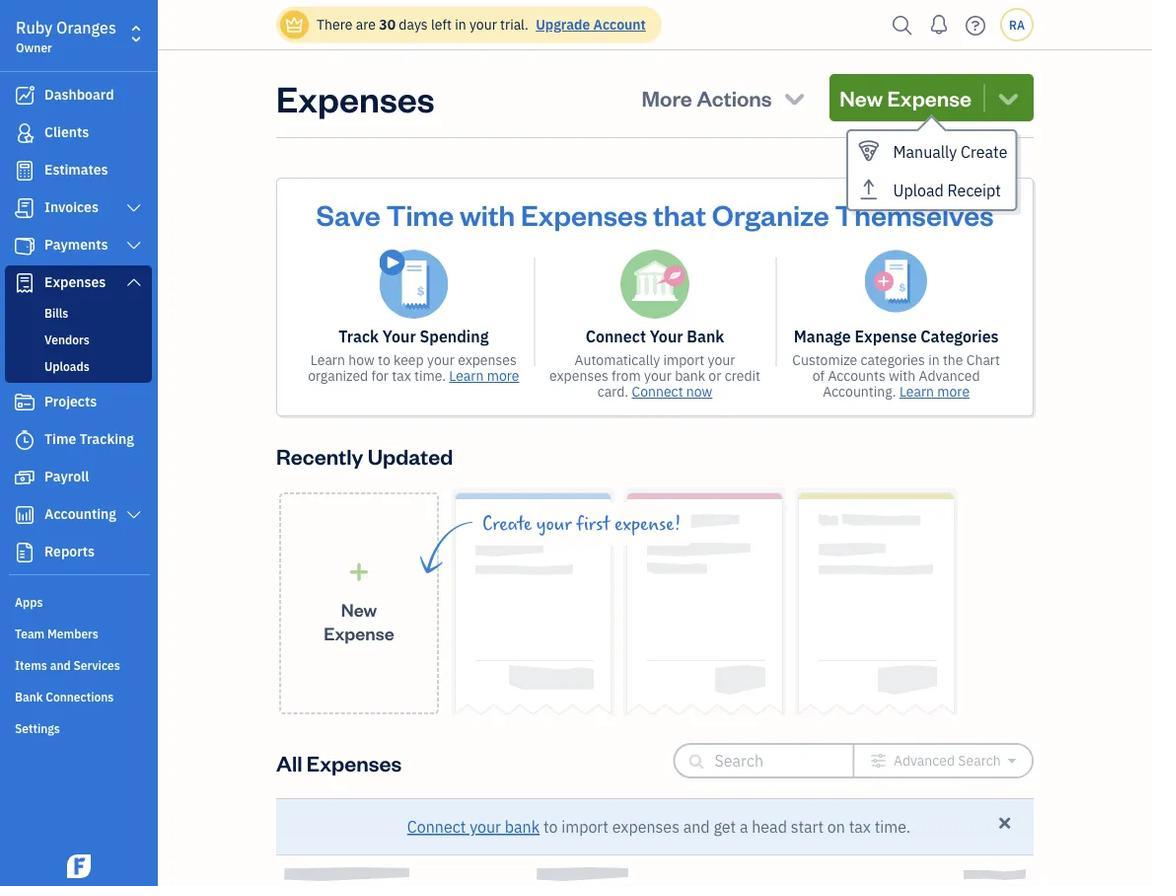 Task type: vqa. For each thing, say whether or not it's contained in the screenshot.
Connect Your Bank image
yes



Task type: locate. For each thing, give the bounding box(es) containing it.
learn down categories
[[900, 383, 935, 401]]

the
[[944, 351, 964, 369]]

more for categories
[[938, 383, 970, 401]]

reports link
[[5, 535, 152, 571]]

1 vertical spatial connect
[[632, 383, 684, 401]]

new inside button
[[840, 83, 884, 112]]

0 vertical spatial expense
[[888, 83, 972, 112]]

expenses for your
[[458, 351, 517, 369]]

head
[[752, 817, 788, 838]]

more down 'the'
[[938, 383, 970, 401]]

get
[[714, 817, 737, 838]]

learn more
[[449, 367, 520, 385], [900, 383, 970, 401]]

expenses down spending
[[458, 351, 517, 369]]

0 vertical spatial tax
[[392, 367, 411, 385]]

1 horizontal spatial new
[[840, 83, 884, 112]]

your for track
[[383, 326, 416, 347]]

learn
[[311, 351, 345, 369], [449, 367, 484, 385], [900, 383, 935, 401]]

in left 'the'
[[929, 351, 940, 369]]

0 horizontal spatial create
[[483, 513, 532, 535]]

now
[[687, 383, 713, 401]]

bank
[[687, 326, 725, 347], [15, 689, 43, 705]]

chevron large down image up bills link at left top
[[125, 274, 143, 290]]

1 vertical spatial import
[[562, 817, 609, 838]]

0 horizontal spatial learn
[[311, 351, 345, 369]]

1 vertical spatial time.
[[875, 817, 911, 838]]

0 vertical spatial bank
[[675, 367, 706, 385]]

0 vertical spatial time.
[[415, 367, 446, 385]]

1 vertical spatial to
[[544, 817, 558, 838]]

organized
[[308, 367, 368, 385]]

connect
[[586, 326, 646, 347], [632, 383, 684, 401], [408, 817, 466, 838]]

chevron large down image inside payments link
[[125, 238, 143, 254]]

1 horizontal spatial and
[[684, 817, 710, 838]]

estimates
[[44, 160, 108, 179]]

2 vertical spatial expense
[[324, 622, 395, 645]]

import
[[664, 351, 705, 369], [562, 817, 609, 838]]

2 horizontal spatial learn
[[900, 383, 935, 401]]

bank inside automatically import your expenses from your bank or credit card.
[[675, 367, 706, 385]]

0 vertical spatial to
[[378, 351, 391, 369]]

1 vertical spatial bank
[[15, 689, 43, 705]]

chart image
[[13, 505, 37, 525]]

1 horizontal spatial bank
[[687, 326, 725, 347]]

1 vertical spatial time
[[44, 430, 76, 448]]

1 horizontal spatial with
[[889, 367, 916, 385]]

expense for manage expense categories image on the top
[[855, 326, 918, 347]]

Search text field
[[715, 745, 822, 777]]

expense inside button
[[888, 83, 972, 112]]

your inside learn how to keep your expenses organized for tax time.
[[427, 351, 455, 369]]

expenses link
[[5, 266, 152, 301]]

1 horizontal spatial import
[[664, 351, 705, 369]]

plus image
[[348, 562, 371, 582]]

chevron large down image for expenses
[[125, 274, 143, 290]]

0 horizontal spatial chevrondown image
[[782, 84, 809, 112]]

0 vertical spatial new
[[840, 83, 884, 112]]

0 horizontal spatial your
[[383, 326, 416, 347]]

accounting link
[[5, 498, 152, 533]]

expenses left get
[[613, 817, 680, 838]]

1 horizontal spatial new expense
[[840, 83, 972, 112]]

and left get
[[684, 817, 710, 838]]

bills link
[[9, 301, 148, 325]]

more actions
[[642, 83, 772, 112]]

automatically import your expenses from your bank or credit card.
[[550, 351, 761, 401]]

new expense inside button
[[840, 83, 972, 112]]

2 vertical spatial connect
[[408, 817, 466, 838]]

tax right for
[[392, 367, 411, 385]]

upload receipt
[[894, 180, 1002, 201]]

1 vertical spatial in
[[929, 351, 940, 369]]

connect for connect now
[[632, 383, 684, 401]]

1 horizontal spatial expenses
[[550, 367, 609, 385]]

1 horizontal spatial learn
[[449, 367, 484, 385]]

payment image
[[13, 236, 37, 256]]

1 vertical spatial chevron large down image
[[125, 274, 143, 290]]

expenses
[[276, 74, 435, 121], [521, 195, 648, 232], [44, 273, 106, 291], [307, 749, 402, 777]]

time inside time tracking link
[[44, 430, 76, 448]]

save
[[316, 195, 381, 232]]

ruby
[[16, 17, 53, 38]]

0 vertical spatial with
[[460, 195, 515, 232]]

0 horizontal spatial new expense
[[324, 598, 395, 645]]

chevrondown image inside new expense button
[[995, 84, 1023, 112]]

0 horizontal spatial and
[[50, 657, 71, 673]]

expense up categories
[[855, 326, 918, 347]]

bank up or
[[687, 326, 725, 347]]

settings
[[15, 721, 60, 736]]

1 vertical spatial with
[[889, 367, 916, 385]]

1 vertical spatial expense
[[855, 326, 918, 347]]

1 horizontal spatial more
[[938, 383, 970, 401]]

dashboard link
[[5, 78, 152, 114]]

invoices link
[[5, 191, 152, 226]]

0 horizontal spatial time.
[[415, 367, 446, 385]]

new up manually create button at the right top of the page
[[840, 83, 884, 112]]

notifications image
[[924, 5, 956, 44]]

manually create button
[[849, 131, 1016, 170]]

new expense link
[[279, 493, 439, 715]]

time. right on
[[875, 817, 911, 838]]

1 horizontal spatial in
[[929, 351, 940, 369]]

more
[[487, 367, 520, 385], [938, 383, 970, 401]]

more actions button
[[632, 74, 819, 121]]

your
[[470, 15, 497, 34], [427, 351, 455, 369], [708, 351, 736, 369], [645, 367, 672, 385], [537, 513, 572, 535], [470, 817, 501, 838]]

2 chevron large down image from the top
[[125, 274, 143, 290]]

vendors
[[44, 332, 89, 347]]

0 horizontal spatial learn more
[[449, 367, 520, 385]]

customize categories in the chart of accounts with advanced accounting.
[[793, 351, 1001, 401]]

chevrondown image inside more actions dropdown button
[[782, 84, 809, 112]]

1 chevron large down image from the top
[[125, 238, 143, 254]]

1 vertical spatial bank
[[505, 817, 540, 838]]

track your spending
[[339, 326, 489, 347]]

in right the left
[[455, 15, 467, 34]]

expense up manually create button at the right top of the page
[[888, 83, 972, 112]]

2 your from the left
[[650, 326, 684, 347]]

0 vertical spatial new expense
[[840, 83, 972, 112]]

new down the plus icon
[[341, 598, 377, 621]]

learn for track your spending
[[449, 367, 484, 385]]

days
[[399, 15, 428, 34]]

time.
[[415, 367, 446, 385], [875, 817, 911, 838]]

save time with expenses that organize themselves
[[316, 195, 995, 232]]

learn down spending
[[449, 367, 484, 385]]

0 horizontal spatial tax
[[392, 367, 411, 385]]

chevron large down image right the accounting
[[125, 507, 143, 523]]

create left first
[[483, 513, 532, 535]]

manually create
[[894, 141, 1008, 162]]

time. down track your spending
[[415, 367, 446, 385]]

0 horizontal spatial more
[[487, 367, 520, 385]]

chevrondown image
[[782, 84, 809, 112], [995, 84, 1023, 112]]

1 horizontal spatial your
[[650, 326, 684, 347]]

categories
[[861, 351, 926, 369]]

in inside customize categories in the chart of accounts with advanced accounting.
[[929, 351, 940, 369]]

chevrondown image down ra
[[995, 84, 1023, 112]]

ra button
[[1001, 8, 1034, 41]]

there
[[317, 15, 353, 34]]

expenses inside learn how to keep your expenses organized for tax time.
[[458, 351, 517, 369]]

chevron large down image inside expenses link
[[125, 274, 143, 290]]

members
[[47, 626, 99, 642]]

bank
[[675, 367, 706, 385], [505, 817, 540, 838]]

tax inside learn how to keep your expenses organized for tax time.
[[392, 367, 411, 385]]

time
[[387, 195, 454, 232], [44, 430, 76, 448]]

0 horizontal spatial in
[[455, 15, 467, 34]]

0 horizontal spatial new
[[341, 598, 377, 621]]

estimates link
[[5, 153, 152, 189]]

learn more down 'the'
[[900, 383, 970, 401]]

expense down the plus icon
[[324, 622, 395, 645]]

chevron large down image inside the accounting link
[[125, 507, 143, 523]]

learn more down spending
[[449, 367, 520, 385]]

expenses left the from in the top right of the page
[[550, 367, 609, 385]]

your up keep
[[383, 326, 416, 347]]

learn more for categories
[[900, 383, 970, 401]]

expenses up bills link at left top
[[44, 273, 106, 291]]

0 horizontal spatial import
[[562, 817, 609, 838]]

payments link
[[5, 228, 152, 264]]

updated
[[368, 442, 453, 470]]

1 horizontal spatial create
[[961, 141, 1008, 162]]

recently updated
[[276, 442, 453, 470]]

0 vertical spatial create
[[961, 141, 1008, 162]]

and right items
[[50, 657, 71, 673]]

ra
[[1010, 17, 1026, 33]]

0 horizontal spatial bank
[[505, 817, 540, 838]]

chart
[[967, 351, 1001, 369]]

0 vertical spatial and
[[50, 657, 71, 673]]

track
[[339, 326, 379, 347]]

expense
[[888, 83, 972, 112], [855, 326, 918, 347], [324, 622, 395, 645]]

payroll link
[[5, 460, 152, 496]]

bank connections link
[[5, 681, 152, 711]]

2 chevrondown image from the left
[[995, 84, 1023, 112]]

1 chevrondown image from the left
[[782, 84, 809, 112]]

credit
[[725, 367, 761, 385]]

chevrondown image right actions
[[782, 84, 809, 112]]

0 horizontal spatial bank
[[15, 689, 43, 705]]

money image
[[13, 468, 37, 488]]

create up receipt in the right of the page
[[961, 141, 1008, 162]]

1 vertical spatial and
[[684, 817, 710, 838]]

1 horizontal spatial chevrondown image
[[995, 84, 1023, 112]]

0 vertical spatial import
[[664, 351, 705, 369]]

1 your from the left
[[383, 326, 416, 347]]

more down spending
[[487, 367, 520, 385]]

create your first expense!
[[483, 513, 682, 535]]

new expense up manually
[[840, 83, 972, 112]]

1 vertical spatial new expense
[[324, 598, 395, 645]]

0 horizontal spatial expenses
[[458, 351, 517, 369]]

expenses down "are"
[[276, 74, 435, 121]]

your up automatically import your expenses from your bank or credit card.
[[650, 326, 684, 347]]

to right how
[[378, 351, 391, 369]]

0 vertical spatial bank
[[687, 326, 725, 347]]

0 vertical spatial in
[[455, 15, 467, 34]]

1 horizontal spatial to
[[544, 817, 558, 838]]

apps
[[15, 594, 43, 610]]

bank down items
[[15, 689, 43, 705]]

1 horizontal spatial tax
[[850, 817, 872, 838]]

0 horizontal spatial with
[[460, 195, 515, 232]]

0 vertical spatial chevron large down image
[[125, 238, 143, 254]]

1 vertical spatial create
[[483, 513, 532, 535]]

time up track your spending image on the left of the page
[[387, 195, 454, 232]]

time. inside learn how to keep your expenses organized for tax time.
[[415, 367, 446, 385]]

with inside customize categories in the chart of accounts with advanced accounting.
[[889, 367, 916, 385]]

new expense
[[840, 83, 972, 112], [324, 598, 395, 645]]

to
[[378, 351, 391, 369], [544, 817, 558, 838]]

0 horizontal spatial time
[[44, 430, 76, 448]]

chevron large down image for accounting
[[125, 507, 143, 523]]

all expenses
[[276, 749, 402, 777]]

learn left how
[[311, 351, 345, 369]]

tax right on
[[850, 817, 872, 838]]

0 horizontal spatial to
[[378, 351, 391, 369]]

team
[[15, 626, 45, 642]]

2 vertical spatial chevron large down image
[[125, 507, 143, 523]]

expenses left that
[[521, 195, 648, 232]]

1 horizontal spatial bank
[[675, 367, 706, 385]]

how
[[349, 351, 375, 369]]

connect your bank image
[[621, 250, 690, 319]]

3 chevron large down image from the top
[[125, 507, 143, 523]]

to right connect your bank button
[[544, 817, 558, 838]]

2 horizontal spatial expenses
[[613, 817, 680, 838]]

in
[[455, 15, 467, 34], [929, 351, 940, 369]]

chevron large down image down chevron large down image
[[125, 238, 143, 254]]

expense for the plus icon
[[324, 622, 395, 645]]

themselves
[[836, 195, 995, 232]]

crown image
[[284, 14, 305, 35]]

expense!
[[615, 513, 682, 535]]

items and services link
[[5, 650, 152, 679]]

learn how to keep your expenses organized for tax time.
[[308, 351, 517, 385]]

payroll
[[44, 467, 89, 486]]

1 horizontal spatial learn more
[[900, 383, 970, 401]]

manage
[[794, 326, 852, 347]]

or
[[709, 367, 722, 385]]

chevron large down image
[[125, 238, 143, 254], [125, 274, 143, 290], [125, 507, 143, 523]]

learn more for spending
[[449, 367, 520, 385]]

1 horizontal spatial time
[[387, 195, 454, 232]]

new expense down the plus icon
[[324, 598, 395, 645]]

0 vertical spatial connect
[[586, 326, 646, 347]]

and
[[50, 657, 71, 673], [684, 817, 710, 838]]

time right timer image
[[44, 430, 76, 448]]

trial.
[[501, 15, 529, 34]]

uploads
[[44, 358, 89, 374]]



Task type: describe. For each thing, give the bounding box(es) containing it.
expenses inside the main element
[[44, 273, 106, 291]]

close image
[[997, 814, 1015, 833]]

account
[[594, 15, 646, 34]]

team members
[[15, 626, 99, 642]]

new expense button
[[830, 74, 1034, 121]]

projects link
[[5, 385, 152, 421]]

bills
[[44, 305, 68, 321]]

and inside "link"
[[50, 657, 71, 673]]

connect now
[[632, 383, 713, 401]]

main element
[[0, 0, 207, 886]]

tracking
[[79, 430, 134, 448]]

for
[[372, 367, 389, 385]]

left
[[431, 15, 452, 34]]

invoices
[[44, 198, 99, 216]]

connect your bank
[[586, 326, 725, 347]]

1 vertical spatial tax
[[850, 817, 872, 838]]

settings link
[[5, 713, 152, 742]]

actions
[[697, 83, 772, 112]]

vendors link
[[9, 328, 148, 351]]

team members link
[[5, 618, 152, 648]]

more for spending
[[487, 367, 520, 385]]

keep
[[394, 351, 424, 369]]

projects
[[44, 392, 97, 411]]

oranges
[[56, 17, 116, 38]]

new expense button
[[830, 74, 1034, 121]]

of
[[813, 367, 825, 385]]

reports
[[44, 542, 95, 561]]

report image
[[13, 543, 37, 563]]

dashboard
[[44, 85, 114, 104]]

1 horizontal spatial time.
[[875, 817, 911, 838]]

1 vertical spatial new
[[341, 598, 377, 621]]

chevrondown image for new expense
[[995, 84, 1023, 112]]

organize
[[712, 195, 830, 232]]

receipt
[[948, 180, 1002, 201]]

connections
[[46, 689, 114, 705]]

search image
[[887, 10, 919, 40]]

accounting
[[44, 505, 116, 523]]

project image
[[13, 393, 37, 413]]

apps link
[[5, 586, 152, 616]]

spending
[[420, 326, 489, 347]]

categories
[[921, 326, 1000, 347]]

close image
[[998, 191, 1021, 214]]

chevron large down image
[[125, 200, 143, 216]]

are
[[356, 15, 376, 34]]

go to help image
[[960, 10, 992, 40]]

track your spending image
[[379, 250, 448, 319]]

timer image
[[13, 430, 37, 450]]

items and services
[[15, 657, 120, 673]]

manage expense categories image
[[865, 250, 929, 313]]

upload receipt button
[[849, 170, 1016, 209]]

bank inside the main element
[[15, 689, 43, 705]]

dashboard image
[[13, 86, 37, 106]]

there are 30 days left in your trial. upgrade account
[[317, 15, 646, 34]]

chevron large down image for payments
[[125, 238, 143, 254]]

that
[[654, 195, 707, 232]]

on
[[828, 817, 846, 838]]

from
[[612, 367, 641, 385]]

accounts
[[829, 367, 886, 385]]

accounting.
[[823, 383, 897, 401]]

manage expense categories
[[794, 326, 1000, 347]]

a
[[740, 817, 749, 838]]

more
[[642, 83, 693, 112]]

client image
[[13, 123, 37, 143]]

upload
[[894, 180, 944, 201]]

learn inside learn how to keep your expenses organized for tax time.
[[311, 351, 345, 369]]

customize
[[793, 351, 858, 369]]

to inside learn how to keep your expenses organized for tax time.
[[378, 351, 391, 369]]

advanced
[[919, 367, 981, 385]]

0 vertical spatial time
[[387, 195, 454, 232]]

expenses right all
[[307, 749, 402, 777]]

learn for manage expense categories
[[900, 383, 935, 401]]

clients
[[44, 123, 89, 141]]

your for connect
[[650, 326, 684, 347]]

connect for connect your bank
[[586, 326, 646, 347]]

connect your bank to import expenses and get a head start on tax time.
[[408, 817, 911, 838]]

first
[[577, 513, 610, 535]]

expenses for import
[[613, 817, 680, 838]]

import inside automatically import your expenses from your bank or credit card.
[[664, 351, 705, 369]]

ruby oranges owner
[[16, 17, 116, 55]]

payments
[[44, 235, 108, 254]]

create inside button
[[961, 141, 1008, 162]]

manually
[[894, 141, 958, 162]]

connect your bank button
[[408, 815, 540, 839]]

bank connections
[[15, 689, 114, 705]]

recently
[[276, 442, 364, 470]]

freshbooks image
[[63, 855, 95, 879]]

upgrade account link
[[532, 15, 646, 34]]

estimate image
[[13, 161, 37, 181]]

all
[[276, 749, 303, 777]]

30
[[379, 15, 396, 34]]

uploads link
[[9, 354, 148, 378]]

expenses inside automatically import your expenses from your bank or credit card.
[[550, 367, 609, 385]]

card.
[[598, 383, 629, 401]]

invoice image
[[13, 198, 37, 218]]

chevrondown image for more actions
[[782, 84, 809, 112]]

expense image
[[13, 273, 37, 293]]

upgrade
[[536, 15, 591, 34]]

time tracking link
[[5, 422, 152, 458]]



